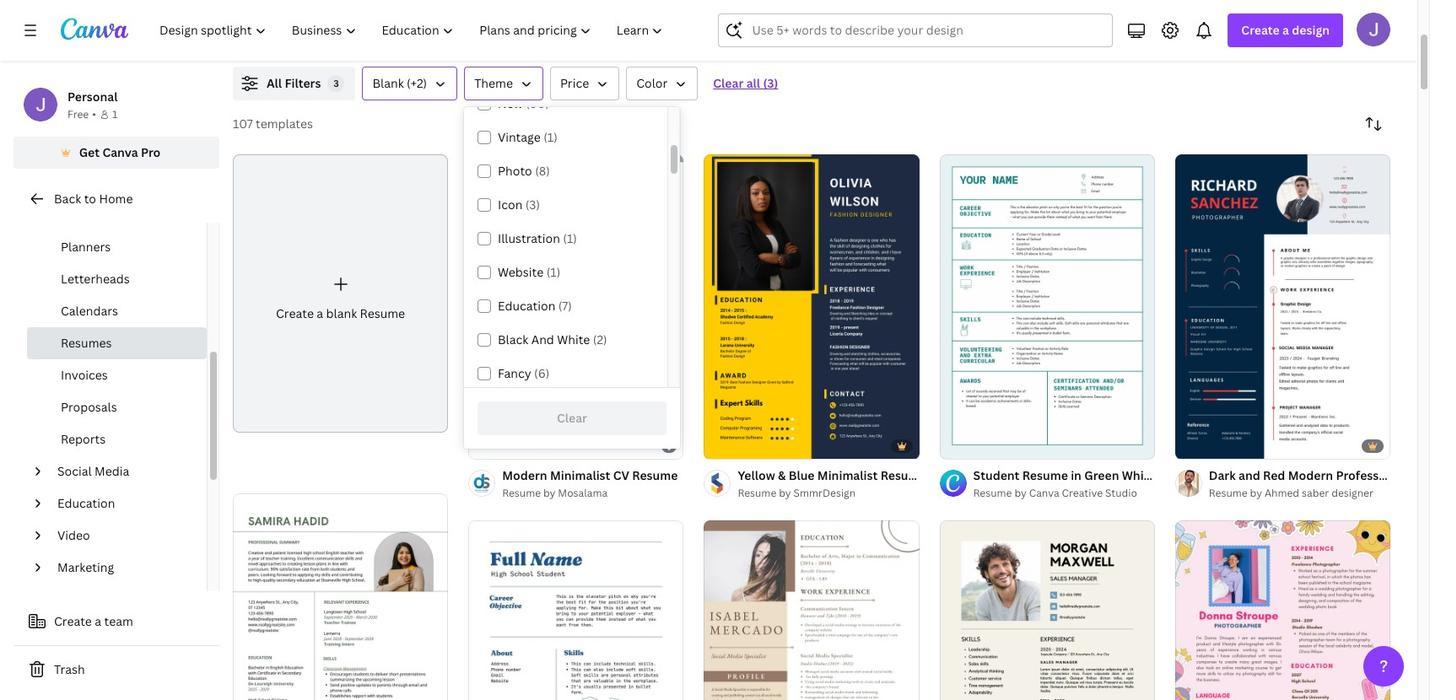 Task type: vqa. For each thing, say whether or not it's contained in the screenshot.
RESUME
yes



Task type: describe. For each thing, give the bounding box(es) containing it.
clear all (3)
[[713, 75, 778, 91]]

modern minimalist cv resume resume by mosalama
[[502, 468, 678, 500]]

trash link
[[14, 653, 219, 687]]

resume up the resume by canva creative studio link
[[1023, 468, 1068, 484]]

canva inside button
[[102, 144, 138, 160]]

modern inside dark and red modern professional res resume by ahmed saber designer
[[1288, 468, 1334, 484]]

(6)
[[534, 365, 550, 381]]

(1) for vintage (1)
[[544, 129, 558, 145]]

education link
[[51, 488, 197, 520]]

calendars link
[[27, 295, 207, 327]]

trash
[[54, 662, 85, 678]]

back to home
[[54, 191, 133, 207]]

get
[[79, 144, 100, 160]]

education for education (7)
[[498, 298, 556, 314]]

a for blank
[[317, 306, 323, 322]]

back to home link
[[14, 182, 219, 216]]

$
[[666, 440, 672, 452]]

to
[[84, 191, 96, 207]]

vintage
[[498, 129, 541, 145]]

minimalist inside "modern minimalist cv resume resume by mosalama"
[[550, 468, 611, 484]]

theme button
[[464, 67, 543, 100]]

modern inside "modern minimalist cv resume resume by mosalama"
[[502, 468, 547, 484]]

resume by canva creative studio link
[[974, 485, 1155, 502]]

new (90)
[[498, 95, 549, 111]]

blue
[[789, 468, 815, 484]]

107 templates
[[233, 116, 313, 132]]

create for create a design
[[1242, 22, 1280, 38]]

top level navigation element
[[149, 14, 678, 47]]

website (1)
[[498, 264, 561, 280]]

english teacher entry level resume in white olive green simple and minimal style image
[[233, 494, 448, 700]]

yellow & blue minimalist resume resume by smmrdesign
[[738, 468, 926, 500]]

(7)
[[558, 298, 572, 314]]

social media
[[57, 463, 129, 479]]

create for create a team
[[54, 614, 92, 630]]

canva inside student resume in green white lined style resume by canva creative studio
[[1029, 486, 1060, 500]]

education for education
[[57, 495, 115, 511]]

(1) for illustration (1)
[[563, 230, 577, 246]]

(90)
[[526, 95, 549, 111]]

all
[[747, 75, 760, 91]]

graphs
[[61, 207, 102, 223]]

planners
[[61, 239, 111, 255]]

resume down the yellow
[[738, 486, 777, 500]]

dark and red modern professional res link
[[1209, 467, 1431, 485]]

designer
[[1332, 486, 1374, 500]]

studio
[[1106, 486, 1138, 500]]

templates
[[256, 116, 313, 132]]

invoices
[[61, 367, 108, 383]]

resume up resume by smmrdesign link
[[881, 468, 926, 484]]

(8)
[[535, 163, 550, 179]]

student resume in green white lined style link
[[974, 467, 1223, 485]]

create a team button
[[14, 605, 219, 639]]

1 vertical spatial (3)
[[526, 197, 540, 213]]

photo (8)
[[498, 163, 550, 179]]

marketing
[[57, 560, 114, 576]]

icon (3)
[[498, 197, 540, 213]]

a for design
[[1283, 22, 1290, 38]]

clear all (3) button
[[705, 67, 787, 100]]

create a blank resume element
[[233, 154, 448, 433]]

dark and red modern professional resume image
[[1175, 155, 1391, 459]]

yellow & blue minimalist resume link
[[738, 467, 926, 485]]

resume by mosalama link
[[502, 485, 678, 502]]

blank (+2)
[[373, 75, 427, 91]]

blank
[[326, 306, 357, 322]]

media
[[95, 463, 129, 479]]

and
[[531, 332, 554, 348]]

pro
[[141, 144, 161, 160]]

website
[[498, 264, 544, 280]]

yellow
[[738, 468, 775, 484]]

filters
[[285, 75, 321, 91]]

modern minimalist cv resume image
[[469, 155, 684, 459]]

create a team
[[54, 614, 133, 630]]

black
[[498, 332, 529, 348]]

new
[[498, 95, 523, 111]]

personal
[[68, 89, 118, 105]]

color
[[637, 75, 668, 91]]

1
[[112, 107, 118, 122]]

back
[[54, 191, 81, 207]]

(2)
[[593, 332, 607, 348]]

reports link
[[27, 424, 207, 456]]

mosalama
[[558, 486, 608, 500]]

resume down student
[[974, 486, 1012, 500]]

resume inside dark and red modern professional res resume by ahmed saber designer
[[1209, 486, 1248, 500]]

home
[[99, 191, 133, 207]]

blank
[[373, 75, 404, 91]]

student resume in white dark blue lined style image
[[469, 521, 684, 700]]

•
[[92, 107, 96, 122]]

(1) for website (1)
[[547, 264, 561, 280]]

get canva pro
[[79, 144, 161, 160]]

planners link
[[27, 231, 207, 263]]

student resume in green white lined style resume by canva creative studio
[[974, 468, 1223, 500]]



Task type: locate. For each thing, give the bounding box(es) containing it.
1 vertical spatial white
[[1122, 468, 1156, 484]]

vintage (1)
[[498, 129, 558, 145]]

(1) right the 'illustration'
[[563, 230, 577, 246]]

by down student
[[1015, 486, 1027, 500]]

create inside button
[[54, 614, 92, 630]]

graphs link
[[27, 199, 207, 231]]

1 horizontal spatial modern
[[1288, 468, 1334, 484]]

fancy
[[498, 365, 531, 381]]

(+2)
[[407, 75, 427, 91]]

0 horizontal spatial modern
[[502, 468, 547, 484]]

create
[[1242, 22, 1280, 38], [276, 306, 314, 322], [54, 614, 92, 630]]

0 horizontal spatial white
[[557, 332, 590, 348]]

free •
[[68, 107, 96, 122]]

resume by smmrdesign link
[[738, 485, 920, 502]]

3 by from the left
[[1015, 486, 1027, 500]]

proposals
[[61, 399, 117, 415]]

0 vertical spatial (1)
[[544, 129, 558, 145]]

white inside student resume in green white lined style resume by canva creative studio
[[1122, 468, 1156, 484]]

clear left all
[[713, 75, 744, 91]]

resume right blank
[[360, 306, 405, 322]]

1 horizontal spatial white
[[1122, 468, 1156, 484]]

2 vertical spatial a
[[95, 614, 101, 630]]

create a blank resume
[[276, 306, 405, 322]]

creamy minimalist resume template image
[[704, 521, 920, 700]]

0 horizontal spatial minimalist
[[550, 468, 611, 484]]

a inside create a team button
[[95, 614, 101, 630]]

0 horizontal spatial a
[[95, 614, 101, 630]]

canva left creative
[[1029, 486, 1060, 500]]

clear for clear all (3)
[[713, 75, 744, 91]]

2 modern from the left
[[1288, 468, 1334, 484]]

resume by ahmed saber designer link
[[1209, 485, 1391, 502]]

student resume in green white lined style image
[[940, 155, 1155, 459]]

dark and red modern professional res resume by ahmed saber designer
[[1209, 468, 1431, 500]]

(3) inside 'button'
[[763, 75, 778, 91]]

resume down $
[[632, 468, 678, 484]]

1 vertical spatial create
[[276, 306, 314, 322]]

team
[[104, 614, 133, 630]]

calendars
[[61, 303, 118, 319]]

by down and
[[1250, 486, 1263, 500]]

a inside create a design dropdown button
[[1283, 22, 1290, 38]]

a left design
[[1283, 22, 1290, 38]]

resumes
[[61, 335, 112, 351]]

red
[[1263, 468, 1286, 484]]

illustration
[[498, 230, 560, 246]]

0 vertical spatial a
[[1283, 22, 1290, 38]]

0 horizontal spatial (3)
[[526, 197, 540, 213]]

create a design
[[1242, 22, 1330, 38]]

clear inside button
[[557, 410, 587, 426]]

1 horizontal spatial a
[[317, 306, 323, 322]]

1 horizontal spatial create
[[276, 306, 314, 322]]

price button
[[550, 67, 620, 100]]

res
[[1410, 468, 1431, 484]]

by inside "modern minimalist cv resume resume by mosalama"
[[544, 486, 556, 500]]

style
[[1193, 468, 1223, 484]]

1 vertical spatial clear
[[557, 410, 587, 426]]

resume left "mosalama"
[[502, 486, 541, 500]]

by inside dark and red modern professional res resume by ahmed saber designer
[[1250, 486, 1263, 500]]

marketing link
[[51, 552, 197, 584]]

2 horizontal spatial create
[[1242, 22, 1280, 38]]

1 vertical spatial (1)
[[563, 230, 577, 246]]

clear up modern minimalist cv resume link
[[557, 410, 587, 426]]

resume
[[360, 306, 405, 322], [632, 468, 678, 484], [881, 468, 926, 484], [1023, 468, 1068, 484], [502, 486, 541, 500], [738, 486, 777, 500], [974, 486, 1012, 500], [1209, 486, 1248, 500]]

all filters
[[267, 75, 321, 91]]

education (7)
[[498, 298, 572, 314]]

1 modern from the left
[[502, 468, 547, 484]]

minimalist up "mosalama"
[[550, 468, 611, 484]]

2 vertical spatial (1)
[[547, 264, 561, 280]]

black and white (2)
[[498, 332, 607, 348]]

1 vertical spatial a
[[317, 306, 323, 322]]

reports
[[61, 431, 106, 447]]

pink pastel photographer resume image
[[1175, 521, 1391, 700]]

student
[[974, 468, 1020, 484]]

beige and blue minimalist corporate resume image
[[940, 521, 1155, 700]]

color button
[[626, 67, 698, 100]]

creative
[[1062, 486, 1103, 500]]

and
[[1239, 468, 1261, 484]]

1 by from the left
[[544, 486, 556, 500]]

illustration (1)
[[498, 230, 577, 246]]

0 vertical spatial create
[[1242, 22, 1280, 38]]

resume down dark
[[1209, 486, 1248, 500]]

create left blank
[[276, 306, 314, 322]]

a inside create a blank resume "element"
[[317, 306, 323, 322]]

smmrdesign
[[794, 486, 856, 500]]

2 by from the left
[[779, 486, 791, 500]]

modern up resume by mosalama 'link'
[[502, 468, 547, 484]]

professional
[[1336, 468, 1408, 484]]

letterheads link
[[27, 263, 207, 295]]

1 horizontal spatial clear
[[713, 75, 744, 91]]

white up studio
[[1122, 468, 1156, 484]]

dark
[[1209, 468, 1236, 484]]

education inside education "link"
[[57, 495, 115, 511]]

1 vertical spatial canva
[[1029, 486, 1060, 500]]

create for create a blank resume
[[276, 306, 314, 322]]

0 vertical spatial white
[[557, 332, 590, 348]]

0 vertical spatial (3)
[[763, 75, 778, 91]]

1 horizontal spatial canva
[[1029, 486, 1060, 500]]

0 vertical spatial canva
[[102, 144, 138, 160]]

(1) right website at the top of the page
[[547, 264, 561, 280]]

ahmed
[[1265, 486, 1300, 500]]

price
[[560, 75, 589, 91]]

a for team
[[95, 614, 101, 630]]

education down website (1)
[[498, 298, 556, 314]]

clear button
[[478, 402, 667, 435]]

0 vertical spatial education
[[498, 298, 556, 314]]

photo
[[498, 163, 532, 179]]

free
[[68, 107, 89, 122]]

minimalist up resume by smmrdesign link
[[818, 468, 878, 484]]

icon
[[498, 197, 523, 213]]

1 vertical spatial education
[[57, 495, 115, 511]]

107
[[233, 116, 253, 132]]

proposals link
[[27, 392, 207, 424]]

2 vertical spatial create
[[54, 614, 92, 630]]

create a design button
[[1228, 14, 1344, 47]]

video
[[57, 527, 90, 544]]

canva
[[102, 144, 138, 160], [1029, 486, 1060, 500]]

by inside yellow & blue minimalist resume resume by smmrdesign
[[779, 486, 791, 500]]

clear inside 'button'
[[713, 75, 744, 91]]

2 horizontal spatial a
[[1283, 22, 1290, 38]]

a left blank
[[317, 306, 323, 322]]

canva left pro at the left top
[[102, 144, 138, 160]]

fancy (6)
[[498, 365, 550, 381]]

lined
[[1159, 468, 1191, 484]]

modern up saber
[[1288, 468, 1334, 484]]

clear
[[713, 75, 744, 91], [557, 410, 587, 426]]

social media link
[[51, 456, 197, 488]]

by down the &
[[779, 486, 791, 500]]

by inside student resume in green white lined style resume by canva creative studio
[[1015, 486, 1027, 500]]

create inside dropdown button
[[1242, 22, 1280, 38]]

0 horizontal spatial clear
[[557, 410, 587, 426]]

2 minimalist from the left
[[818, 468, 878, 484]]

1 horizontal spatial (3)
[[763, 75, 778, 91]]

jacob simon image
[[1357, 13, 1391, 46]]

0 horizontal spatial canva
[[102, 144, 138, 160]]

create a blank resume link
[[233, 154, 448, 433]]

&
[[778, 468, 786, 484]]

education down social media
[[57, 495, 115, 511]]

0 vertical spatial clear
[[713, 75, 744, 91]]

1 horizontal spatial education
[[498, 298, 556, 314]]

0 horizontal spatial education
[[57, 495, 115, 511]]

get canva pro button
[[14, 137, 219, 169]]

resume inside "element"
[[360, 306, 405, 322]]

in
[[1071, 468, 1082, 484]]

white left (2)
[[557, 332, 590, 348]]

create left team
[[54, 614, 92, 630]]

design
[[1292, 22, 1330, 38]]

video link
[[51, 520, 197, 552]]

a left team
[[95, 614, 101, 630]]

create inside "element"
[[276, 306, 314, 322]]

clear for clear
[[557, 410, 587, 426]]

create left design
[[1242, 22, 1280, 38]]

theme
[[474, 75, 513, 91]]

(1) right vintage
[[544, 129, 558, 145]]

cv
[[613, 468, 630, 484]]

blank (+2) button
[[362, 67, 458, 100]]

letterheads
[[61, 271, 130, 287]]

3 filter options selected element
[[328, 75, 345, 92]]

all
[[267, 75, 282, 91]]

Sort by button
[[1357, 107, 1391, 141]]

(1)
[[544, 129, 558, 145], [563, 230, 577, 246], [547, 264, 561, 280]]

(3) right all
[[763, 75, 778, 91]]

by left "mosalama"
[[544, 486, 556, 500]]

(3) right icon
[[526, 197, 540, 213]]

minimalist inside yellow & blue minimalist resume resume by smmrdesign
[[818, 468, 878, 484]]

1 minimalist from the left
[[550, 468, 611, 484]]

0 horizontal spatial create
[[54, 614, 92, 630]]

yellow & blue minimalist resume image
[[704, 155, 920, 459]]

None search field
[[719, 14, 1113, 47]]

1 horizontal spatial minimalist
[[818, 468, 878, 484]]

Search search field
[[752, 14, 1103, 46]]

4 by from the left
[[1250, 486, 1263, 500]]

white
[[557, 332, 590, 348], [1122, 468, 1156, 484]]



